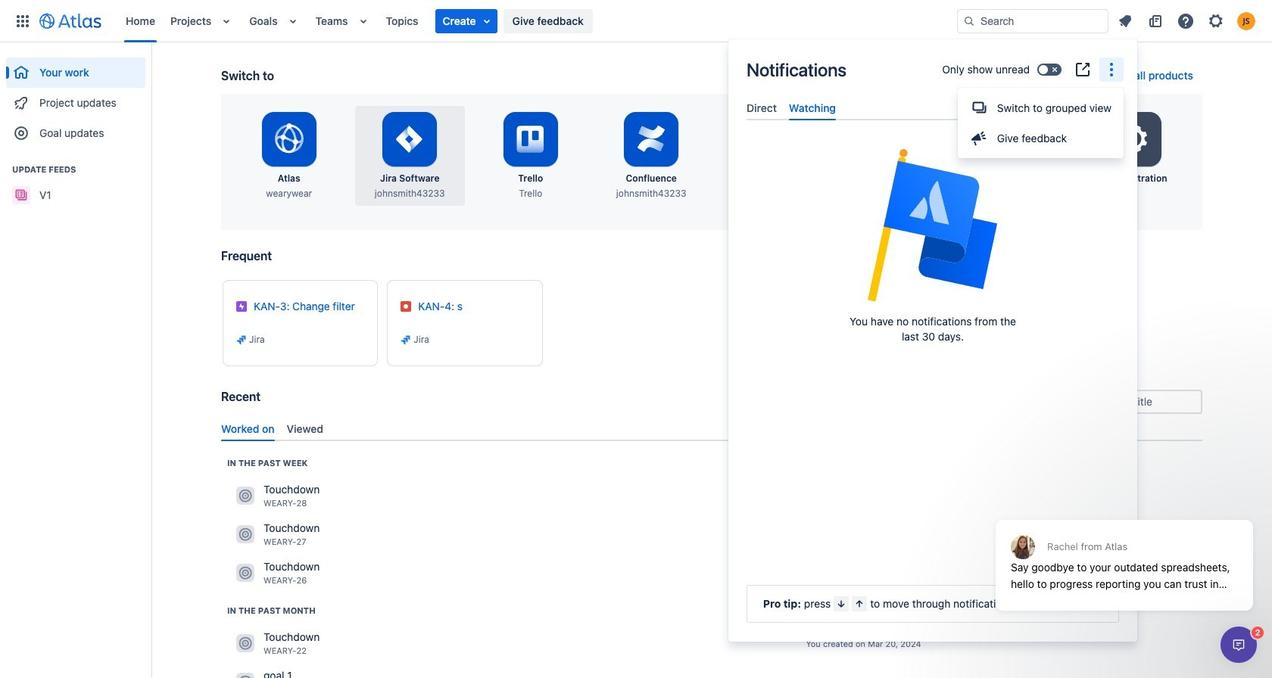 Task type: vqa. For each thing, say whether or not it's contained in the screenshot.
Arrow Down image
yes



Task type: locate. For each thing, give the bounding box(es) containing it.
0 horizontal spatial list
[[118, 0, 957, 42]]

heading
[[6, 164, 145, 176], [227, 457, 308, 469], [227, 605, 316, 617]]

account image
[[1237, 12, 1256, 30]]

heading for second townsquare icon from the top of the page
[[227, 605, 316, 617]]

townsquare image
[[236, 526, 254, 544], [236, 635, 254, 653]]

list
[[118, 0, 957, 42], [1112, 9, 1263, 33]]

2 vertical spatial heading
[[227, 605, 316, 617]]

search image
[[1074, 395, 1086, 407]]

banner
[[0, 0, 1272, 42]]

1 horizontal spatial jira image
[[400, 334, 412, 346]]

tab panel
[[741, 121, 1125, 134]]

2 townsquare image from the top
[[236, 635, 254, 653]]

0 vertical spatial tab list
[[741, 95, 1125, 121]]

dialog
[[728, 39, 1137, 642], [988, 483, 1261, 622], [1221, 627, 1257, 663]]

0 vertical spatial townsquare image
[[236, 487, 254, 505]]

jira image for first jira image from the right
[[400, 334, 412, 346]]

jira image for 2nd jira image from the right
[[236, 334, 248, 346]]

list item
[[435, 9, 497, 33]]

1 vertical spatial townsquare image
[[236, 564, 254, 583]]

jira image
[[236, 334, 248, 346], [400, 334, 412, 346]]

heading for 3rd townsquare image from the bottom of the page
[[227, 457, 308, 469]]

1 vertical spatial tab list
[[215, 416, 1209, 441]]

1 jira image from the left
[[236, 334, 248, 346]]

townsquare image
[[236, 487, 254, 505], [236, 564, 254, 583], [236, 673, 254, 678]]

notifications image
[[1116, 12, 1134, 30]]

2 vertical spatial townsquare image
[[236, 673, 254, 678]]

jira image
[[236, 334, 248, 346], [400, 334, 412, 346]]

0 horizontal spatial jira image
[[236, 334, 248, 346]]

1 vertical spatial heading
[[227, 457, 308, 469]]

2 jira image from the left
[[400, 334, 412, 346]]

1 jira image from the left
[[236, 334, 248, 346]]

0 vertical spatial townsquare image
[[236, 526, 254, 544]]

None search field
[[957, 9, 1109, 33]]

group
[[6, 42, 145, 153], [958, 88, 1124, 158], [6, 148, 145, 215]]

1 vertical spatial townsquare image
[[236, 635, 254, 653]]

0 horizontal spatial jira image
[[236, 334, 248, 346]]

settings image
[[1116, 121, 1153, 158]]

tab list
[[741, 95, 1125, 121], [215, 416, 1209, 441]]

arrow up image
[[854, 598, 866, 610]]

Filter by title field
[[1069, 391, 1201, 413]]

1 horizontal spatial jira image
[[400, 334, 412, 346]]

more image
[[1103, 61, 1121, 79]]

arrow down image
[[836, 598, 848, 610]]



Task type: describe. For each thing, give the bounding box(es) containing it.
2 townsquare image from the top
[[236, 564, 254, 583]]

3 townsquare image from the top
[[236, 673, 254, 678]]

switch to... image
[[14, 12, 32, 30]]

1 townsquare image from the top
[[236, 487, 254, 505]]

help image
[[1177, 12, 1195, 30]]

top element
[[9, 0, 957, 42]]

search image
[[963, 15, 975, 27]]

Search field
[[957, 9, 1109, 33]]

1 townsquare image from the top
[[236, 526, 254, 544]]

open notifications in a new tab image
[[1074, 61, 1092, 79]]

1 horizontal spatial list
[[1112, 9, 1263, 33]]

settings image
[[1207, 12, 1225, 30]]

0 vertical spatial heading
[[6, 164, 145, 176]]

list item inside list
[[435, 9, 497, 33]]

2 jira image from the left
[[400, 334, 412, 346]]



